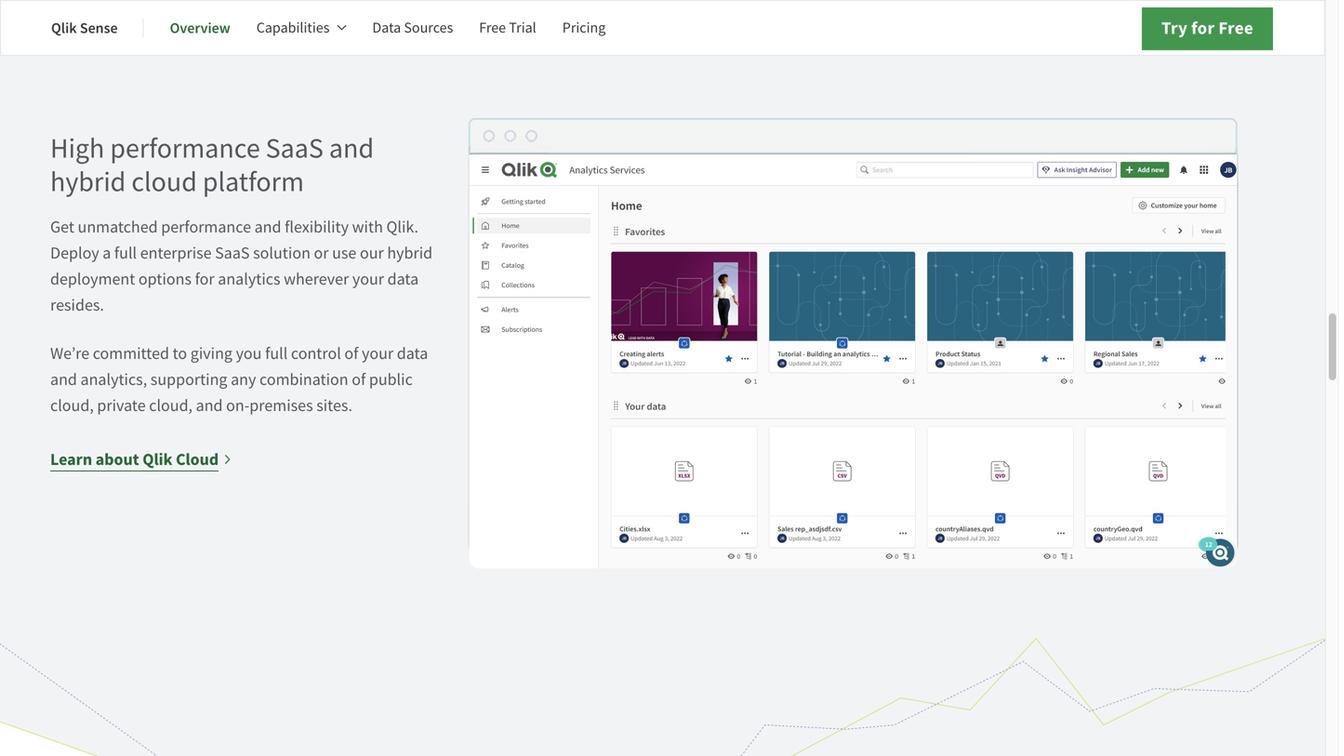 Task type: vqa. For each thing, say whether or not it's contained in the screenshot.
or
yes



Task type: locate. For each thing, give the bounding box(es) containing it.
wherever
[[284, 269, 349, 290]]

high performance saas and hybrid cloud platform
[[50, 131, 374, 200]]

free
[[1219, 16, 1254, 40], [479, 18, 506, 37]]

we're committed to giving you full control of your data and analytics, supporting any combination of public cloud, private cloud, and on-premises sites.
[[50, 343, 428, 416]]

analytics
[[218, 269, 280, 290]]

sources
[[404, 18, 453, 37]]

free right try
[[1219, 16, 1254, 40]]

0 horizontal spatial for
[[195, 269, 215, 290]]

and up solution
[[255, 216, 281, 238]]

qlik inside "qlik sense" link
[[51, 18, 77, 38]]

and inside get unmatched performance and flexibility with qlik. deploy a full enterprise saas solution or use our hybrid deployment options for analytics wherever your data resides.
[[255, 216, 281, 238]]

free trial link
[[479, 6, 537, 50]]

data sources link
[[372, 6, 453, 50]]

of
[[345, 343, 359, 364], [352, 369, 366, 390]]

saas inside get unmatched performance and flexibility with qlik. deploy a full enterprise saas solution or use our hybrid deployment options for analytics wherever your data resides.
[[215, 242, 250, 264]]

1 vertical spatial data
[[397, 343, 428, 364]]

full right "you"
[[265, 343, 288, 364]]

premises
[[250, 395, 313, 416]]

cloud
[[131, 164, 197, 200]]

on-
[[226, 395, 250, 416]]

learn about qlik cloud
[[50, 449, 219, 471]]

1 horizontal spatial qlik
[[143, 449, 173, 471]]

overview link
[[170, 6, 230, 50]]

free inside try for free link
[[1219, 16, 1254, 40]]

0 horizontal spatial qlik
[[51, 18, 77, 38]]

data
[[388, 269, 419, 290], [397, 343, 428, 364]]

full right a
[[114, 242, 137, 264]]

0 horizontal spatial full
[[114, 242, 137, 264]]

data down qlik.
[[388, 269, 419, 290]]

0 horizontal spatial free
[[479, 18, 506, 37]]

cloud, down supporting
[[149, 395, 193, 416]]

1 horizontal spatial saas
[[266, 131, 324, 167]]

of left 'public'
[[352, 369, 366, 390]]

0 vertical spatial for
[[1192, 16, 1215, 40]]

0 vertical spatial full
[[114, 242, 137, 264]]

hybrid up 'get'
[[50, 164, 126, 200]]

1 vertical spatial for
[[195, 269, 215, 290]]

full inside we're committed to giving you full control of your data and analytics, supporting any combination of public cloud, private cloud, and on-premises sites.
[[265, 343, 288, 364]]

qlik left sense
[[51, 18, 77, 38]]

saas inside high performance saas and hybrid cloud platform
[[266, 131, 324, 167]]

deploy
[[50, 242, 99, 264]]

1 vertical spatial performance
[[161, 216, 251, 238]]

overview
[[170, 18, 230, 38]]

data up 'public'
[[397, 343, 428, 364]]

qlik left "cloud"
[[143, 449, 173, 471]]

public
[[369, 369, 413, 390]]

qlik sense link
[[51, 6, 118, 50]]

cloud, down analytics,
[[50, 395, 94, 416]]

combination
[[260, 369, 348, 390]]

menu bar
[[51, 6, 632, 50]]

0 vertical spatial qlik
[[51, 18, 77, 38]]

full
[[114, 242, 137, 264], [265, 343, 288, 364]]

for right try
[[1192, 16, 1215, 40]]

hybrid inside get unmatched performance and flexibility with qlik. deploy a full enterprise saas solution or use our hybrid deployment options for analytics wherever your data resides.
[[387, 242, 433, 264]]

your
[[352, 269, 384, 290], [362, 343, 394, 364]]

for
[[1192, 16, 1215, 40], [195, 269, 215, 290]]

1 horizontal spatial hybrid
[[387, 242, 433, 264]]

try for free link
[[1142, 7, 1273, 50]]

your up 'public'
[[362, 343, 394, 364]]

your inside we're committed to giving you full control of your data and analytics, supporting any combination of public cloud, private cloud, and on-premises sites.
[[362, 343, 394, 364]]

for down enterprise
[[195, 269, 215, 290]]

supporting
[[150, 369, 227, 390]]

of right control
[[345, 343, 359, 364]]

1 vertical spatial qlik
[[143, 449, 173, 471]]

or
[[314, 242, 329, 264]]

free left the trial on the left of the page
[[479, 18, 506, 37]]

screenshot showing a collection of qlik sense apps image
[[469, 117, 1239, 571]]

1 vertical spatial hybrid
[[387, 242, 433, 264]]

platform
[[203, 164, 304, 200]]

and up with
[[329, 131, 374, 167]]

performance
[[110, 131, 260, 167], [161, 216, 251, 238]]

trial
[[509, 18, 537, 37]]

flexibility
[[285, 216, 349, 238]]

a
[[103, 242, 111, 264]]

committed
[[93, 343, 169, 364]]

hybrid down qlik.
[[387, 242, 433, 264]]

1 horizontal spatial free
[[1219, 16, 1254, 40]]

high
[[50, 131, 105, 167]]

performance inside high performance saas and hybrid cloud platform
[[110, 131, 260, 167]]

hybrid
[[50, 164, 126, 200], [387, 242, 433, 264]]

qlik
[[51, 18, 77, 38], [143, 449, 173, 471]]

0 horizontal spatial cloud,
[[50, 395, 94, 416]]

1 vertical spatial full
[[265, 343, 288, 364]]

0 horizontal spatial saas
[[215, 242, 250, 264]]

1 horizontal spatial cloud,
[[149, 395, 193, 416]]

saas up the analytics
[[215, 242, 250, 264]]

get unmatched performance and flexibility with qlik. deploy a full enterprise saas solution or use our hybrid deployment options for analytics wherever your data resides.
[[50, 216, 433, 316]]

any
[[231, 369, 256, 390]]

0 vertical spatial saas
[[266, 131, 324, 167]]

saas up flexibility
[[266, 131, 324, 167]]

0 vertical spatial performance
[[110, 131, 260, 167]]

1 vertical spatial saas
[[215, 242, 250, 264]]

1 vertical spatial your
[[362, 343, 394, 364]]

your down our
[[352, 269, 384, 290]]

and down we're
[[50, 369, 77, 390]]

1 horizontal spatial full
[[265, 343, 288, 364]]

and
[[329, 131, 374, 167], [255, 216, 281, 238], [50, 369, 77, 390], [196, 395, 223, 416]]

saas
[[266, 131, 324, 167], [215, 242, 250, 264]]

0 vertical spatial your
[[352, 269, 384, 290]]

0 vertical spatial data
[[388, 269, 419, 290]]

qlik inside learn about qlik cloud link
[[143, 449, 173, 471]]

cloud,
[[50, 395, 94, 416], [149, 395, 193, 416]]

full inside get unmatched performance and flexibility with qlik. deploy a full enterprise saas solution or use our hybrid deployment options for analytics wherever your data resides.
[[114, 242, 137, 264]]

0 horizontal spatial hybrid
[[50, 164, 126, 200]]

0 vertical spatial hybrid
[[50, 164, 126, 200]]



Task type: describe. For each thing, give the bounding box(es) containing it.
learn
[[50, 449, 92, 471]]

performance inside get unmatched performance and flexibility with qlik. deploy a full enterprise saas solution or use our hybrid deployment options for analytics wherever your data resides.
[[161, 216, 251, 238]]

menu bar containing qlik sense
[[51, 6, 632, 50]]

with
[[352, 216, 383, 238]]

1 cloud, from the left
[[50, 395, 94, 416]]

private
[[97, 395, 146, 416]]

try
[[1162, 16, 1188, 40]]

capabilities
[[256, 18, 330, 37]]

data
[[372, 18, 401, 37]]

options
[[139, 269, 192, 290]]

deployment
[[50, 269, 135, 290]]

we're
[[50, 343, 89, 364]]

sense
[[80, 18, 118, 38]]

our
[[360, 242, 384, 264]]

giving
[[190, 343, 233, 364]]

0 vertical spatial of
[[345, 343, 359, 364]]

1 horizontal spatial for
[[1192, 16, 1215, 40]]

solution
[[253, 242, 311, 264]]

qlik.
[[386, 216, 419, 238]]

cloud
[[176, 449, 219, 471]]

qlik sense
[[51, 18, 118, 38]]

for inside get unmatched performance and flexibility with qlik. deploy a full enterprise saas solution or use our hybrid deployment options for analytics wherever your data resides.
[[195, 269, 215, 290]]

enterprise
[[140, 242, 212, 264]]

pricing link
[[563, 6, 606, 50]]

1 vertical spatial of
[[352, 369, 366, 390]]

pricing
[[563, 18, 606, 37]]

and left on-
[[196, 395, 223, 416]]

data inside get unmatched performance and flexibility with qlik. deploy a full enterprise saas solution or use our hybrid deployment options for analytics wherever your data resides.
[[388, 269, 419, 290]]

sites.
[[316, 395, 353, 416]]

try for free
[[1162, 16, 1254, 40]]

capabilities link
[[256, 6, 346, 50]]

learn about qlik cloud link
[[50, 447, 233, 473]]

2 cloud, from the left
[[149, 395, 193, 416]]

control
[[291, 343, 341, 364]]

data inside we're committed to giving you full control of your data and analytics, supporting any combination of public cloud, private cloud, and on-premises sites.
[[397, 343, 428, 364]]

about
[[96, 449, 139, 471]]

analytics,
[[80, 369, 147, 390]]

resides.
[[50, 295, 104, 316]]

your inside get unmatched performance and flexibility with qlik. deploy a full enterprise saas solution or use our hybrid deployment options for analytics wherever your data resides.
[[352, 269, 384, 290]]

free trial
[[479, 18, 537, 37]]

get
[[50, 216, 74, 238]]

data sources
[[372, 18, 453, 37]]

to
[[173, 343, 187, 364]]

and inside high performance saas and hybrid cloud platform
[[329, 131, 374, 167]]

unmatched
[[78, 216, 158, 238]]

you
[[236, 343, 262, 364]]

free inside free trial link
[[479, 18, 506, 37]]

hybrid inside high performance saas and hybrid cloud platform
[[50, 164, 126, 200]]

use
[[332, 242, 357, 264]]



